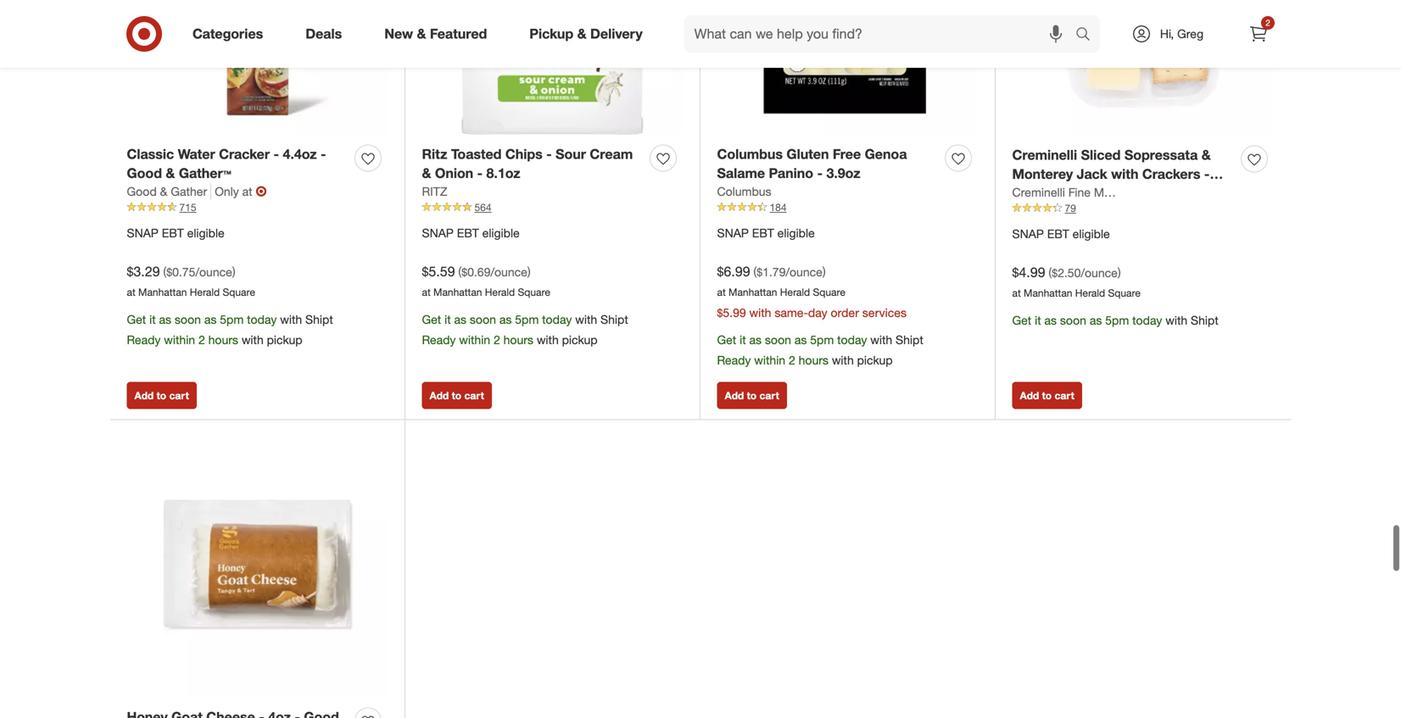 Task type: describe. For each thing, give the bounding box(es) containing it.
- left sour
[[546, 146, 552, 162]]

$5.99
[[717, 305, 746, 320]]

) for $6.99
[[823, 265, 826, 280]]

ritz toasted chips - sour cream & onion - 8.1oz link
[[422, 144, 643, 183]]

) for $4.99
[[1118, 266, 1121, 280]]

2 horizontal spatial within
[[754, 353, 785, 367]]

snap for $6.99
[[717, 226, 749, 241]]

3.9oz
[[826, 165, 860, 182]]

4.4oz
[[283, 146, 317, 162]]

herald for $4.99
[[1075, 287, 1105, 299]]

& inside creminelli sliced sopressata & monterey jack with crackers - 2oz
[[1201, 147, 1211, 163]]

soon for columbus gluten free genoa salame panino - 3.9oz
[[765, 332, 791, 347]]

5pm for ritz toasted chips - sour cream & onion - 8.1oz
[[515, 312, 539, 327]]

get for columbus gluten free genoa salame panino - 3.9oz
[[717, 332, 736, 347]]

2 right greg
[[1266, 17, 1270, 28]]

2 link
[[1240, 15, 1277, 53]]

snap ebt eligible for $5.59
[[422, 226, 520, 241]]

hi,
[[1160, 26, 1174, 41]]

$4.99
[[1012, 264, 1045, 281]]

add to cart for $6.99
[[725, 389, 779, 402]]

$6.99
[[717, 263, 750, 280]]

featured
[[430, 26, 487, 42]]

get for classic water cracker - 4.4oz - good & gather™
[[127, 312, 146, 327]]

new
[[384, 26, 413, 42]]

715
[[179, 201, 196, 214]]

$0.69
[[462, 265, 490, 280]]

/ounce for $3.29
[[195, 265, 232, 280]]

- inside creminelli sliced sopressata & monterey jack with crackers - 2oz
[[1204, 166, 1210, 182]]

with inside $6.99 ( $1.79 /ounce ) at manhattan herald square $5.99 with same-day order services
[[749, 305, 771, 320]]

ritz toasted chips - sour cream & onion - 8.1oz
[[422, 146, 633, 182]]

$4.99 ( $2.50 /ounce ) at manhattan herald square
[[1012, 264, 1141, 299]]

within for $3.29
[[164, 332, 195, 347]]

cart for $5.59
[[464, 389, 484, 402]]

herald for $5.59
[[485, 286, 515, 298]]

genoa
[[865, 146, 907, 162]]

chips
[[505, 146, 543, 162]]

at for $3.29
[[127, 286, 135, 298]]

good inside the good & gather only at ¬
[[127, 184, 157, 199]]

columbus gluten free genoa salame panino - 3.9oz link
[[717, 144, 938, 183]]

deals link
[[291, 15, 363, 53]]

ebt for $4.99
[[1047, 227, 1069, 241]]

2 horizontal spatial pickup
[[857, 353, 893, 367]]

square for $3.29
[[223, 286, 255, 298]]

manhattan for $6.99
[[729, 286, 777, 298]]

columbus link
[[717, 183, 771, 200]]

good inside classic water cracker - 4.4oz - good & gather™
[[127, 165, 162, 182]]

greg
[[1177, 26, 1204, 41]]

add for $5.59
[[430, 389, 449, 402]]

2 horizontal spatial hours
[[799, 353, 829, 367]]

herald for $3.29
[[190, 286, 220, 298]]

pickup & delivery link
[[515, 15, 664, 53]]

same-
[[775, 305, 808, 320]]

( for $5.59
[[458, 265, 462, 280]]

add for $6.99
[[725, 389, 744, 402]]

meats
[[1094, 185, 1127, 200]]

sopressata
[[1124, 147, 1198, 163]]

$2.50
[[1052, 266, 1081, 280]]

to for $3.29
[[157, 389, 166, 402]]

to for $6.99
[[747, 389, 757, 402]]

fine
[[1068, 185, 1091, 200]]

add to cart button for $5.59
[[422, 382, 492, 409]]

today down $4.99 ( $2.50 /ounce ) at manhattan herald square
[[1132, 313, 1162, 328]]

) for $3.29
[[232, 265, 235, 280]]

new & featured link
[[370, 15, 508, 53]]

square for $6.99
[[813, 286, 845, 298]]

good & gather only at ¬
[[127, 183, 267, 200]]

manhattan for $4.99
[[1024, 287, 1072, 299]]

cream
[[590, 146, 633, 162]]

delivery
[[590, 26, 643, 42]]

soon for classic water cracker - 4.4oz - good & gather™
[[175, 312, 201, 327]]

$5.59
[[422, 263, 455, 280]]

creminelli for creminelli fine meats
[[1012, 185, 1065, 200]]

& inside the good & gather only at ¬
[[160, 184, 167, 199]]

2 for ritz toasted chips - sour cream & onion - 8.1oz
[[494, 332, 500, 347]]

- left 4.4oz
[[274, 146, 279, 162]]

search button
[[1068, 15, 1109, 56]]

$5.59 ( $0.69 /ounce ) at manhattan herald square
[[422, 263, 550, 298]]

What can we help you find? suggestions appear below search field
[[684, 15, 1080, 53]]

get for ritz toasted chips - sour cream & onion - 8.1oz
[[422, 312, 441, 327]]

within for $5.59
[[459, 332, 490, 347]]

add for $3.29
[[134, 389, 154, 402]]

classic water cracker - 4.4oz - good & gather™ link
[[127, 144, 348, 183]]

sour
[[556, 146, 586, 162]]

snap for $5.59
[[422, 226, 454, 241]]

184 link
[[717, 200, 978, 215]]

eligible for $4.99
[[1073, 227, 1110, 241]]

$6.99 ( $1.79 /ounce ) at manhattan herald square $5.99 with same-day order services
[[717, 263, 907, 320]]

creminelli for creminelli sliced sopressata & monterey jack with crackers - 2oz
[[1012, 147, 1077, 163]]

it for classic water cracker - 4.4oz - good & gather™
[[149, 312, 156, 327]]

& inside ritz toasted chips - sour cream & onion - 8.1oz
[[422, 165, 431, 182]]

2oz
[[1012, 185, 1035, 202]]

ready for $3.29
[[127, 332, 161, 347]]

classic
[[127, 146, 174, 162]]

gather
[[171, 184, 207, 199]]

gluten
[[787, 146, 829, 162]]

ritz
[[422, 184, 447, 199]]

add to cart button for $3.29
[[127, 382, 197, 409]]

add to cart button for $4.99
[[1012, 382, 1082, 409]]

herald for $6.99
[[780, 286, 810, 298]]

panino
[[769, 165, 813, 182]]

it for ritz toasted chips - sour cream & onion - 8.1oz
[[444, 312, 451, 327]]

ebt for $6.99
[[752, 226, 774, 241]]

hours for $5.59
[[503, 332, 533, 347]]

categories
[[193, 26, 263, 42]]

only
[[215, 184, 239, 199]]

order
[[831, 305, 859, 320]]

hours for $3.29
[[208, 332, 238, 347]]

free
[[833, 146, 861, 162]]

today for classic water cracker - 4.4oz - good & gather™
[[247, 312, 277, 327]]

gather™
[[179, 165, 231, 182]]

classic water cracker - 4.4oz - good & gather™
[[127, 146, 326, 182]]

cracker
[[219, 146, 270, 162]]

5pm down $4.99 ( $2.50 /ounce ) at manhattan herald square
[[1105, 313, 1129, 328]]

search
[[1068, 27, 1109, 44]]

creminelli sliced sopressata & monterey jack with crackers - 2oz
[[1012, 147, 1211, 202]]

/ounce for $5.59
[[490, 265, 527, 280]]

) for $5.59
[[527, 265, 531, 280]]

2 horizontal spatial ready
[[717, 353, 751, 367]]

add for $4.99
[[1020, 389, 1039, 402]]

ebt for $3.29
[[162, 226, 184, 241]]

$0.75
[[166, 265, 195, 280]]



Task type: vqa. For each thing, say whether or not it's contained in the screenshot.
Creminelli for Creminelli Fine Meats
yes



Task type: locate. For each thing, give the bounding box(es) containing it.
2 add to cart from the left
[[430, 389, 484, 402]]

square inside $6.99 ( $1.79 /ounce ) at manhattan herald square $5.99 with same-day order services
[[813, 286, 845, 298]]

herald up same-
[[780, 286, 810, 298]]

services
[[862, 305, 907, 320]]

) right $0.69
[[527, 265, 531, 280]]

1 columbus from the top
[[717, 146, 783, 162]]

( inside $6.99 ( $1.79 /ounce ) at manhattan herald square $5.99 with same-day order services
[[753, 265, 757, 280]]

ebt down the 184
[[752, 226, 774, 241]]

herald
[[190, 286, 220, 298], [485, 286, 515, 298], [780, 286, 810, 298], [1075, 287, 1105, 299]]

3 cart from the left
[[759, 389, 779, 402]]

hours down $5.59 ( $0.69 /ounce ) at manhattan herald square
[[503, 332, 533, 347]]

within
[[164, 332, 195, 347], [459, 332, 490, 347], [754, 353, 785, 367]]

honey goat cheese - 4oz - good & gather™ image
[[127, 437, 388, 698], [127, 437, 388, 698]]

2 creminelli from the top
[[1012, 185, 1065, 200]]

get it as soon as 5pm today with shipt ready within 2 hours with pickup down $5.59 ( $0.69 /ounce ) at manhattan herald square
[[422, 312, 628, 347]]

square inside "$3.29 ( $0.75 /ounce ) at manhattan herald square"
[[223, 286, 255, 298]]

2 to from the left
[[452, 389, 461, 402]]

1 vertical spatial columbus
[[717, 184, 771, 199]]

manhattan inside $6.99 ( $1.79 /ounce ) at manhattan herald square $5.99 with same-day order services
[[729, 286, 777, 298]]

herald down $2.50
[[1075, 287, 1105, 299]]

pickup & delivery
[[529, 26, 643, 42]]

creminelli up monterey
[[1012, 147, 1077, 163]]

creminelli sliced sopressata & monterey jack with crackers - 2oz image
[[1012, 0, 1274, 135], [1012, 0, 1274, 135]]

1 horizontal spatial within
[[459, 332, 490, 347]]

& up good & gather "link"
[[166, 165, 175, 182]]

( inside $5.59 ( $0.69 /ounce ) at manhattan herald square
[[458, 265, 462, 280]]

get down $5.59
[[422, 312, 441, 327]]

get
[[127, 312, 146, 327], [422, 312, 441, 327], [1012, 313, 1031, 328], [717, 332, 736, 347]]

$1.79
[[757, 265, 786, 280]]

snap for $3.29
[[127, 226, 158, 241]]

cart
[[169, 389, 189, 402], [464, 389, 484, 402], [759, 389, 779, 402], [1055, 389, 1074, 402]]

79
[[1065, 202, 1076, 215]]

5pm for columbus gluten free genoa salame panino - 3.9oz
[[810, 332, 834, 347]]

3 add to cart from the left
[[725, 389, 779, 402]]

2 for classic water cracker - 4.4oz - good & gather™
[[198, 332, 205, 347]]

creminelli fine meats
[[1012, 185, 1127, 200]]

herald down $0.75
[[190, 286, 220, 298]]

) up get it as soon as 5pm today with shipt in the right top of the page
[[1118, 266, 1121, 280]]

ready for $5.59
[[422, 332, 456, 347]]

) right $0.75
[[232, 265, 235, 280]]

herald inside $6.99 ( $1.79 /ounce ) at manhattan herald square $5.99 with same-day order services
[[780, 286, 810, 298]]

0 vertical spatial creminelli
[[1012, 147, 1077, 163]]

creminelli
[[1012, 147, 1077, 163], [1012, 185, 1065, 200]]

2 columbus from the top
[[717, 184, 771, 199]]

herald inside $5.59 ( $0.69 /ounce ) at manhattan herald square
[[485, 286, 515, 298]]

& right new
[[417, 26, 426, 42]]

1 horizontal spatial pickup
[[562, 332, 598, 347]]

at inside $5.59 ( $0.69 /ounce ) at manhattan herald square
[[422, 286, 431, 298]]

/ounce
[[195, 265, 232, 280], [490, 265, 527, 280], [786, 265, 823, 280], [1081, 266, 1118, 280]]

/ounce inside $4.99 ( $2.50 /ounce ) at manhattan herald square
[[1081, 266, 1118, 280]]

get it as soon as 5pm today with shipt ready within 2 hours with pickup down day
[[717, 332, 923, 367]]

/ounce down 564
[[490, 265, 527, 280]]

snap
[[127, 226, 158, 241], [422, 226, 454, 241], [717, 226, 749, 241], [1012, 227, 1044, 241]]

soon down "$3.29 ( $0.75 /ounce ) at manhattan herald square"
[[175, 312, 201, 327]]

4 to from the left
[[1042, 389, 1052, 402]]

herald down $0.69
[[485, 286, 515, 298]]

- down gluten
[[817, 165, 823, 182]]

manhattan for $3.29
[[138, 286, 187, 298]]

/ounce down 715
[[195, 265, 232, 280]]

ebt down 564
[[457, 226, 479, 241]]

) inside $5.59 ( $0.69 /ounce ) at manhattan herald square
[[527, 265, 531, 280]]

¬
[[256, 183, 267, 200]]

( inside $4.99 ( $2.50 /ounce ) at manhattan herald square
[[1049, 266, 1052, 280]]

- inside columbus gluten free genoa salame panino - 3.9oz
[[817, 165, 823, 182]]

get down $3.29
[[127, 312, 146, 327]]

water
[[178, 146, 215, 162]]

it down $5.99
[[740, 332, 746, 347]]

) inside $6.99 ( $1.79 /ounce ) at manhattan herald square $5.99 with same-day order services
[[823, 265, 826, 280]]

with inside creminelli sliced sopressata & monterey jack with crackers - 2oz
[[1111, 166, 1138, 182]]

4 add from the left
[[1020, 389, 1039, 402]]

snap for $4.99
[[1012, 227, 1044, 241]]

0 horizontal spatial hours
[[208, 332, 238, 347]]

add to cart for $5.59
[[430, 389, 484, 402]]

columbus for columbus gluten free genoa salame panino - 3.9oz
[[717, 146, 783, 162]]

2 horizontal spatial get it as soon as 5pm today with shipt ready within 2 hours with pickup
[[717, 332, 923, 367]]

hours down "$3.29 ( $0.75 /ounce ) at manhattan herald square"
[[208, 332, 238, 347]]

today for ritz toasted chips - sour cream & onion - 8.1oz
[[542, 312, 572, 327]]

715 link
[[127, 200, 388, 215]]

at inside $6.99 ( $1.79 /ounce ) at manhattan herald square $5.99 with same-day order services
[[717, 286, 726, 298]]

get it as soon as 5pm today with shipt ready within 2 hours with pickup for $5.59
[[422, 312, 628, 347]]

pickup for $5.59
[[562, 332, 598, 347]]

to for $4.99
[[1042, 389, 1052, 402]]

eligible down the 184
[[777, 226, 815, 241]]

get it as soon as 5pm today with shipt ready within 2 hours with pickup for $3.29
[[127, 312, 333, 347]]

4 add to cart from the left
[[1020, 389, 1074, 402]]

0 vertical spatial good
[[127, 165, 162, 182]]

day
[[808, 305, 827, 320]]

eligible for $3.29
[[187, 226, 225, 241]]

1 horizontal spatial ready
[[422, 332, 456, 347]]

pickup for $3.29
[[267, 332, 302, 347]]

( for $4.99
[[1049, 266, 1052, 280]]

( inside "$3.29 ( $0.75 /ounce ) at manhattan herald square"
[[163, 265, 166, 280]]

3 to from the left
[[747, 389, 757, 402]]

manhattan inside "$3.29 ( $0.75 /ounce ) at manhattan herald square"
[[138, 286, 187, 298]]

columbus down salame
[[717, 184, 771, 199]]

at down $4.99
[[1012, 287, 1021, 299]]

today down order
[[837, 332, 867, 347]]

( right $3.29
[[163, 265, 166, 280]]

at inside "$3.29 ( $0.75 /ounce ) at manhattan herald square"
[[127, 286, 135, 298]]

it down $3.29
[[149, 312, 156, 327]]

eligible
[[187, 226, 225, 241], [482, 226, 520, 241], [777, 226, 815, 241], [1073, 227, 1110, 241]]

manhattan inside $5.59 ( $0.69 /ounce ) at manhattan herald square
[[433, 286, 482, 298]]

snap up $6.99
[[717, 226, 749, 241]]

classic water cracker - 4.4oz - good & gather™ image
[[127, 0, 388, 135], [127, 0, 388, 135]]

( right $5.59
[[458, 265, 462, 280]]

pickup
[[267, 332, 302, 347], [562, 332, 598, 347], [857, 353, 893, 367]]

) inside $4.99 ( $2.50 /ounce ) at manhattan herald square
[[1118, 266, 1121, 280]]

at
[[242, 184, 252, 199], [127, 286, 135, 298], [422, 286, 431, 298], [717, 286, 726, 298], [1012, 287, 1021, 299]]

manhattan down $0.69
[[433, 286, 482, 298]]

ready down $5.59
[[422, 332, 456, 347]]

- right 4.4oz
[[321, 146, 326, 162]]

/ounce for $4.99
[[1081, 266, 1118, 280]]

manhattan for $5.59
[[433, 286, 482, 298]]

1 to from the left
[[157, 389, 166, 402]]

snap ebt eligible for $4.99
[[1012, 227, 1110, 241]]

with
[[1111, 166, 1138, 182], [749, 305, 771, 320], [280, 312, 302, 327], [575, 312, 597, 327], [1165, 313, 1187, 328], [242, 332, 264, 347], [537, 332, 559, 347], [870, 332, 892, 347], [832, 353, 854, 367]]

5pm down $5.59 ( $0.69 /ounce ) at manhattan herald square
[[515, 312, 539, 327]]

ready down $3.29
[[127, 332, 161, 347]]

shipt for classic water cracker - 4.4oz - good & gather™
[[305, 312, 333, 327]]

snap ebt eligible down 715
[[127, 226, 225, 241]]

ritz link
[[422, 183, 447, 200]]

square
[[223, 286, 255, 298], [518, 286, 550, 298], [813, 286, 845, 298], [1108, 287, 1141, 299]]

5pm for classic water cracker - 4.4oz - good & gather™
[[220, 312, 244, 327]]

new & featured
[[384, 26, 487, 42]]

get down $5.99
[[717, 332, 736, 347]]

& right pickup
[[577, 26, 587, 42]]

1 add to cart button from the left
[[127, 382, 197, 409]]

square inside $5.59 ( $0.69 /ounce ) at manhattan herald square
[[518, 286, 550, 298]]

square for $4.99
[[1108, 287, 1141, 299]]

cart for $6.99
[[759, 389, 779, 402]]

5pm
[[220, 312, 244, 327], [515, 312, 539, 327], [1105, 313, 1129, 328], [810, 332, 834, 347]]

2 cart from the left
[[464, 389, 484, 402]]

1 creminelli from the top
[[1012, 147, 1077, 163]]

get down $4.99
[[1012, 313, 1031, 328]]

cart for $4.99
[[1055, 389, 1074, 402]]

$3.29 ( $0.75 /ounce ) at manhattan herald square
[[127, 263, 255, 298]]

columbus up salame
[[717, 146, 783, 162]]

to for $5.59
[[452, 389, 461, 402]]

creminelli inside creminelli sliced sopressata & monterey jack with crackers - 2oz
[[1012, 147, 1077, 163]]

square inside $4.99 ( $2.50 /ounce ) at manhattan herald square
[[1108, 287, 1141, 299]]

soon down same-
[[765, 332, 791, 347]]

1 cart from the left
[[169, 389, 189, 402]]

0 horizontal spatial get it as soon as 5pm today with shipt ready within 2 hours with pickup
[[127, 312, 333, 347]]

184
[[770, 201, 787, 214]]

ebt for $5.59
[[457, 226, 479, 241]]

0 vertical spatial columbus
[[717, 146, 783, 162]]

eligible for $5.59
[[482, 226, 520, 241]]

2 for columbus gluten free genoa salame panino - 3.9oz
[[789, 353, 795, 367]]

- down toasted
[[477, 165, 483, 182]]

get it as soon as 5pm today with shipt
[[1012, 313, 1218, 328]]

within down "$3.29 ( $0.75 /ounce ) at manhattan herald square"
[[164, 332, 195, 347]]

eligible down 79
[[1073, 227, 1110, 241]]

eligible down 715
[[187, 226, 225, 241]]

snap ebt eligible down 79
[[1012, 227, 1110, 241]]

columbus gluten free genoa salame panino - 3.9oz image
[[717, 0, 978, 135], [717, 0, 978, 135]]

categories link
[[178, 15, 284, 53]]

/ounce inside $5.59 ( $0.69 /ounce ) at manhattan herald square
[[490, 265, 527, 280]]

good & gather link
[[127, 183, 211, 200]]

soon for ritz toasted chips - sour cream & onion - 8.1oz
[[470, 312, 496, 327]]

1 horizontal spatial hours
[[503, 332, 533, 347]]

add to cart
[[134, 389, 189, 402], [430, 389, 484, 402], [725, 389, 779, 402], [1020, 389, 1074, 402]]

creminelli fine meats link
[[1012, 184, 1127, 201]]

eligible for $6.99
[[777, 226, 815, 241]]

columbus
[[717, 146, 783, 162], [717, 184, 771, 199]]

- right crackers
[[1204, 166, 1210, 182]]

snap ebt eligible
[[127, 226, 225, 241], [422, 226, 520, 241], [717, 226, 815, 241], [1012, 227, 1110, 241]]

1 horizontal spatial get it as soon as 5pm today with shipt ready within 2 hours with pickup
[[422, 312, 628, 347]]

ritz
[[422, 146, 447, 162]]

ebt
[[162, 226, 184, 241], [457, 226, 479, 241], [752, 226, 774, 241], [1047, 227, 1069, 241]]

deals
[[305, 26, 342, 42]]

2 add from the left
[[430, 389, 449, 402]]

/ounce up same-
[[786, 265, 823, 280]]

manhattan down $1.79 at the top of page
[[729, 286, 777, 298]]

1 good from the top
[[127, 165, 162, 182]]

snap ebt eligible down 564
[[422, 226, 520, 241]]

2
[[1266, 17, 1270, 28], [198, 332, 205, 347], [494, 332, 500, 347], [789, 353, 795, 367]]

3 add from the left
[[725, 389, 744, 402]]

snap ebt eligible down the 184
[[717, 226, 815, 241]]

5pm down day
[[810, 332, 834, 347]]

soon down $5.59 ( $0.69 /ounce ) at manhattan herald square
[[470, 312, 496, 327]]

jack
[[1077, 166, 1107, 182]]

8.1oz
[[486, 165, 520, 182]]

it for columbus gluten free genoa salame panino - 3.9oz
[[740, 332, 746, 347]]

at down $3.29
[[127, 286, 135, 298]]

) inside "$3.29 ( $0.75 /ounce ) at manhattan herald square"
[[232, 265, 235, 280]]

79 link
[[1012, 201, 1274, 216]]

/ounce for $6.99
[[786, 265, 823, 280]]

creminelli down monterey
[[1012, 185, 1065, 200]]

0 horizontal spatial within
[[164, 332, 195, 347]]

1 add to cart from the left
[[134, 389, 189, 402]]

1 vertical spatial creminelli
[[1012, 185, 1065, 200]]

at inside $4.99 ( $2.50 /ounce ) at manhattan herald square
[[1012, 287, 1021, 299]]

at for $5.59
[[422, 286, 431, 298]]

0 horizontal spatial pickup
[[267, 332, 302, 347]]

snap up $3.29
[[127, 226, 158, 241]]

/ounce inside "$3.29 ( $0.75 /ounce ) at manhattan herald square"
[[195, 265, 232, 280]]

onion
[[435, 165, 473, 182]]

today down "$3.29 ( $0.75 /ounce ) at manhattan herald square"
[[247, 312, 277, 327]]

2 down same-
[[789, 353, 795, 367]]

& up ritz
[[422, 165, 431, 182]]

2 down "$3.29 ( $0.75 /ounce ) at manhattan herald square"
[[198, 332, 205, 347]]

3 add to cart button from the left
[[717, 382, 787, 409]]

cart for $3.29
[[169, 389, 189, 402]]

4 cart from the left
[[1055, 389, 1074, 402]]

0 horizontal spatial ready
[[127, 332, 161, 347]]

manhattan down $0.75
[[138, 286, 187, 298]]

get it as soon as 5pm today with shipt ready within 2 hours with pickup
[[127, 312, 333, 347], [422, 312, 628, 347], [717, 332, 923, 367]]

shipt for ritz toasted chips - sour cream & onion - 8.1oz
[[600, 312, 628, 327]]

herald inside "$3.29 ( $0.75 /ounce ) at manhattan herald square"
[[190, 286, 220, 298]]

2 down $5.59 ( $0.69 /ounce ) at manhattan herald square
[[494, 332, 500, 347]]

( right $4.99
[[1049, 266, 1052, 280]]

2 add to cart button from the left
[[422, 382, 492, 409]]

/ounce inside $6.99 ( $1.79 /ounce ) at manhattan herald square $5.99 with same-day order services
[[786, 265, 823, 280]]

add to cart for $3.29
[[134, 389, 189, 402]]

columbus gluten free genoa salame panino - 3.9oz
[[717, 146, 907, 182]]

salame
[[717, 165, 765, 182]]

add to cart button for $6.99
[[717, 382, 787, 409]]

( for $6.99
[[753, 265, 757, 280]]

&
[[417, 26, 426, 42], [577, 26, 587, 42], [1201, 147, 1211, 163], [166, 165, 175, 182], [422, 165, 431, 182], [160, 184, 167, 199]]

add to cart for $4.99
[[1020, 389, 1074, 402]]

ritz toasted chips - sour cream & onion - 8.1oz image
[[422, 0, 683, 135], [422, 0, 683, 135]]

( right $6.99
[[753, 265, 757, 280]]

& left "gather"
[[160, 184, 167, 199]]

1 add from the left
[[134, 389, 154, 402]]

get it as soon as 5pm today with shipt ready within 2 hours with pickup down "$3.29 ( $0.75 /ounce ) at manhattan herald square"
[[127, 312, 333, 347]]

5pm down "$3.29 ( $0.75 /ounce ) at manhattan herald square"
[[220, 312, 244, 327]]

& inside classic water cracker - 4.4oz - good & gather™
[[166, 165, 175, 182]]

snap ebt eligible for $6.99
[[717, 226, 815, 241]]

/ounce up get it as soon as 5pm today with shipt in the right top of the page
[[1081, 266, 1118, 280]]

at down $5.59
[[422, 286, 431, 298]]

564 link
[[422, 200, 683, 215]]

hi, greg
[[1160, 26, 1204, 41]]

snap up $5.59
[[422, 226, 454, 241]]

snap up $4.99
[[1012, 227, 1044, 241]]

today for columbus gluten free genoa salame panino - 3.9oz
[[837, 332, 867, 347]]

eligible down 564
[[482, 226, 520, 241]]

pickup
[[529, 26, 573, 42]]

564
[[475, 201, 491, 214]]

columbus inside columbus gluten free genoa salame panino - 3.9oz
[[717, 146, 783, 162]]

hours down day
[[799, 353, 829, 367]]

at up $5.99
[[717, 286, 726, 298]]

within down same-
[[754, 353, 785, 367]]

creminelli sliced sopressata & monterey jack with crackers - 2oz link
[[1012, 145, 1234, 202]]

ebt down 79
[[1047, 227, 1069, 241]]

& right sopressata
[[1201, 147, 1211, 163]]

manhattan down $2.50
[[1024, 287, 1072, 299]]

at for $6.99
[[717, 286, 726, 298]]

to
[[157, 389, 166, 402], [452, 389, 461, 402], [747, 389, 757, 402], [1042, 389, 1052, 402]]

) up day
[[823, 265, 826, 280]]

hours
[[208, 332, 238, 347], [503, 332, 533, 347], [799, 353, 829, 367]]

it down $5.59
[[444, 312, 451, 327]]

manhattan inside $4.99 ( $2.50 /ounce ) at manhattan herald square
[[1024, 287, 1072, 299]]

at inside the good & gather only at ¬
[[242, 184, 252, 199]]

shipt for columbus gluten free genoa salame panino - 3.9oz
[[896, 332, 923, 347]]

sliced
[[1081, 147, 1121, 163]]

1 vertical spatial good
[[127, 184, 157, 199]]

today
[[247, 312, 277, 327], [542, 312, 572, 327], [1132, 313, 1162, 328], [837, 332, 867, 347]]

today down $5.59 ( $0.69 /ounce ) at manhattan herald square
[[542, 312, 572, 327]]

herald inside $4.99 ( $2.50 /ounce ) at manhattan herald square
[[1075, 287, 1105, 299]]

snap ebt eligible for $3.29
[[127, 226, 225, 241]]

soon down $4.99 ( $2.50 /ounce ) at manhattan herald square
[[1060, 313, 1086, 328]]

it down $4.99
[[1035, 313, 1041, 328]]

toasted
[[451, 146, 502, 162]]

at for $4.99
[[1012, 287, 1021, 299]]

columbus for columbus
[[717, 184, 771, 199]]

shipt
[[305, 312, 333, 327], [600, 312, 628, 327], [1191, 313, 1218, 328], [896, 332, 923, 347]]

crackers
[[1142, 166, 1200, 182]]

within down $5.59 ( $0.69 /ounce ) at manhattan herald square
[[459, 332, 490, 347]]

at left ¬
[[242, 184, 252, 199]]

monterey
[[1012, 166, 1073, 182]]

ebt down 715
[[162, 226, 184, 241]]

add to cart button
[[127, 382, 197, 409], [422, 382, 492, 409], [717, 382, 787, 409], [1012, 382, 1082, 409]]

4 add to cart button from the left
[[1012, 382, 1082, 409]]

( for $3.29
[[163, 265, 166, 280]]

$3.29
[[127, 263, 160, 280]]

ready down $5.99
[[717, 353, 751, 367]]

square for $5.59
[[518, 286, 550, 298]]

add
[[134, 389, 154, 402], [430, 389, 449, 402], [725, 389, 744, 402], [1020, 389, 1039, 402]]

2 good from the top
[[127, 184, 157, 199]]

manhattan
[[138, 286, 187, 298], [433, 286, 482, 298], [729, 286, 777, 298], [1024, 287, 1072, 299]]



